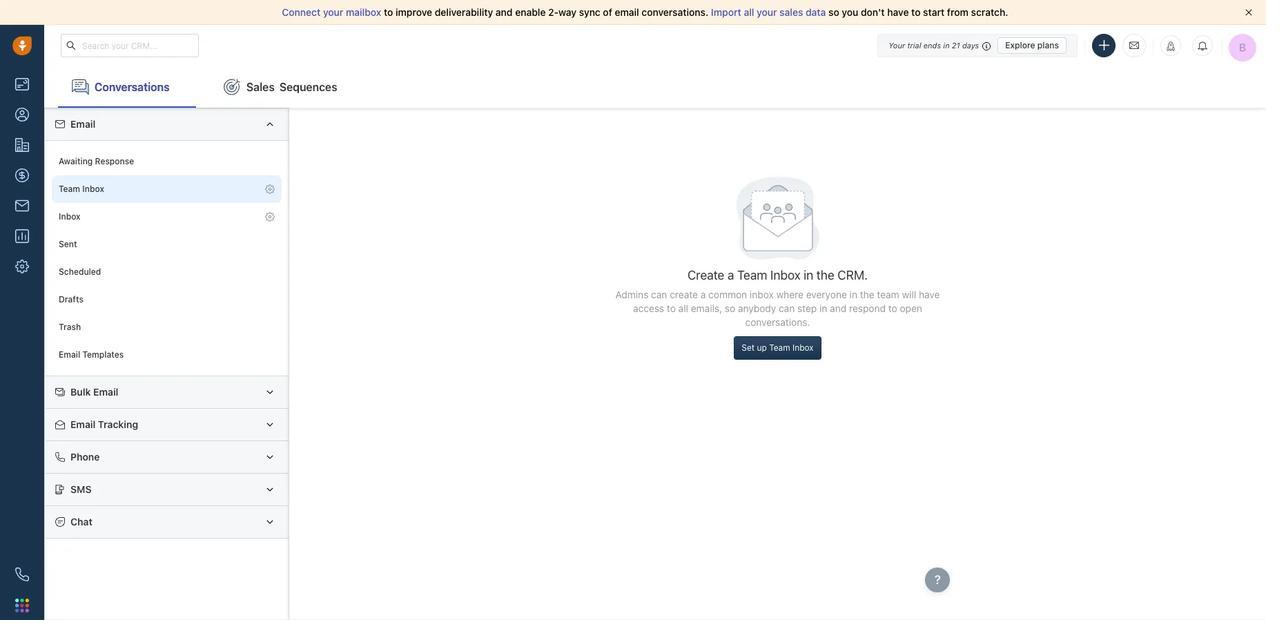 Task type: describe. For each thing, give the bounding box(es) containing it.
trash
[[59, 322, 81, 332]]

connect your mailbox to improve deliverability and enable 2-way sync of email conversations. import all your sales data so you don't have to start from scratch.
[[282, 6, 1008, 18]]

plans
[[1038, 40, 1059, 50]]

0 horizontal spatial conversations.
[[642, 6, 709, 18]]

chat
[[70, 516, 92, 527]]

everyone
[[806, 288, 847, 300]]

21
[[952, 40, 960, 49]]

bulk
[[70, 386, 91, 398]]

set up team inbox button
[[734, 336, 821, 360]]

deliverability
[[435, 6, 493, 18]]

so inside create a team inbox in the crm. admins can create a common inbox where everyone in the team will have access to all emails, so anybody can step in and respond to open conversations.
[[725, 302, 735, 314]]

team inside team inbox link
[[59, 184, 80, 194]]

in down crm.
[[850, 288, 858, 300]]

trial
[[908, 40, 921, 49]]

what's new image
[[1166, 41, 1176, 51]]

connect your mailbox link
[[282, 6, 384, 18]]

phone
[[70, 451, 100, 463]]

team inbox link
[[52, 175, 282, 203]]

templates
[[82, 350, 124, 360]]

email tracking
[[70, 418, 138, 430]]

inbox inside create a team inbox in the crm. admins can create a common inbox where everyone in the team will have access to all emails, so anybody can step in and respond to open conversations.
[[771, 268, 801, 282]]

sms
[[70, 483, 92, 495]]

anybody
[[738, 302, 776, 314]]

response
[[95, 156, 134, 167]]

inbox inside button
[[793, 342, 814, 353]]

days
[[962, 40, 979, 49]]

crm.
[[838, 268, 868, 282]]

inbox link
[[52, 203, 282, 231]]

create a team inbox in the crm. admins can create a common inbox where everyone in the team will have access to all emails, so anybody can step in and respond to open conversations.
[[616, 268, 940, 328]]

sales
[[247, 80, 275, 93]]

have inside create a team inbox in the crm. admins can create a common inbox where everyone in the team will have access to all emails, so anybody can step in and respond to open conversations.
[[919, 288, 940, 300]]

trash link
[[52, 313, 282, 341]]

sales
[[780, 6, 803, 18]]

ends
[[924, 40, 941, 49]]

email right 'bulk'
[[93, 386, 118, 398]]

email
[[615, 6, 639, 18]]

sales sequences
[[247, 80, 337, 93]]

data
[[806, 6, 826, 18]]

sync
[[579, 6, 601, 18]]

common
[[709, 288, 747, 300]]

up
[[757, 342, 767, 353]]

0 horizontal spatial have
[[887, 6, 909, 18]]

import all your sales data link
[[711, 6, 829, 18]]

close image
[[1246, 9, 1253, 16]]

in up everyone
[[804, 268, 814, 282]]

set up team inbox
[[742, 342, 814, 353]]

you
[[842, 6, 859, 18]]

create
[[688, 268, 725, 282]]

to right mailbox
[[384, 6, 393, 18]]

admins
[[616, 288, 649, 300]]

1 horizontal spatial all
[[744, 6, 754, 18]]

from
[[947, 6, 969, 18]]

explore plans link
[[998, 37, 1067, 54]]

1 horizontal spatial the
[[860, 288, 875, 300]]

respond
[[849, 302, 886, 314]]

sales sequences link
[[210, 66, 351, 108]]

and inside create a team inbox in the crm. admins can create a common inbox where everyone in the team will have access to all emails, so anybody can step in and respond to open conversations.
[[830, 302, 847, 314]]

inbox down the awaiting response
[[82, 184, 104, 194]]

awaiting response link
[[52, 148, 282, 175]]

drafts link
[[52, 286, 282, 313]]

inbox up sent
[[59, 212, 81, 222]]

email for email
[[70, 118, 96, 130]]

connect
[[282, 6, 321, 18]]

2-
[[548, 6, 559, 18]]

to left the start
[[912, 6, 921, 18]]

team inbox
[[59, 184, 104, 194]]

your trial ends in 21 days
[[889, 40, 979, 49]]

team for set
[[769, 342, 790, 353]]

1 vertical spatial can
[[779, 302, 795, 314]]

tracking
[[98, 418, 138, 430]]

create
[[670, 288, 698, 300]]



Task type: locate. For each thing, give the bounding box(es) containing it.
enable
[[515, 6, 546, 18]]

conversations. down anybody
[[745, 316, 810, 328]]

set
[[742, 342, 755, 353]]

team down the awaiting
[[59, 184, 80, 194]]

0 horizontal spatial all
[[678, 302, 688, 314]]

2 your from the left
[[757, 6, 777, 18]]

sequences
[[280, 80, 337, 93]]

1 horizontal spatial so
[[829, 6, 839, 18]]

2 vertical spatial team
[[769, 342, 790, 353]]

0 vertical spatial the
[[817, 268, 835, 282]]

team
[[877, 288, 899, 300]]

and left enable
[[496, 6, 513, 18]]

0 horizontal spatial the
[[817, 268, 835, 282]]

all down create
[[678, 302, 688, 314]]

of
[[603, 6, 612, 18]]

have right don't
[[887, 6, 909, 18]]

1 vertical spatial team
[[737, 268, 767, 282]]

0 vertical spatial so
[[829, 6, 839, 18]]

0 horizontal spatial a
[[701, 288, 706, 300]]

step
[[798, 302, 817, 314]]

team up 'inbox'
[[737, 268, 767, 282]]

your
[[323, 6, 343, 18], [757, 6, 777, 18]]

scratch.
[[971, 6, 1008, 18]]

1 vertical spatial the
[[860, 288, 875, 300]]

0 horizontal spatial so
[[725, 302, 735, 314]]

the
[[817, 268, 835, 282], [860, 288, 875, 300]]

improve
[[396, 6, 432, 18]]

team for create
[[737, 268, 767, 282]]

sent
[[59, 239, 77, 250]]

Search your CRM... text field
[[61, 34, 199, 57]]

1 vertical spatial and
[[830, 302, 847, 314]]

emails,
[[691, 302, 722, 314]]

tab list
[[44, 66, 1266, 108]]

2 horizontal spatial team
[[769, 342, 790, 353]]

inbox
[[750, 288, 774, 300]]

1 horizontal spatial and
[[830, 302, 847, 314]]

all inside create a team inbox in the crm. admins can create a common inbox where everyone in the team will have access to all emails, so anybody can step in and respond to open conversations.
[[678, 302, 688, 314]]

0 vertical spatial conversations.
[[642, 6, 709, 18]]

the up everyone
[[817, 268, 835, 282]]

import
[[711, 6, 741, 18]]

email
[[70, 118, 96, 130], [59, 350, 80, 360], [93, 386, 118, 398], [70, 418, 96, 430]]

access
[[633, 302, 664, 314]]

1 vertical spatial a
[[701, 288, 706, 300]]

have right will
[[919, 288, 940, 300]]

1 vertical spatial have
[[919, 288, 940, 300]]

sent link
[[52, 231, 282, 258]]

a
[[728, 268, 734, 282], [701, 288, 706, 300]]

inbox up where
[[771, 268, 801, 282]]

email up the awaiting
[[70, 118, 96, 130]]

phone image
[[15, 568, 29, 581]]

1 vertical spatial conversations.
[[745, 316, 810, 328]]

a up the emails, at the right of page
[[701, 288, 706, 300]]

to
[[384, 6, 393, 18], [912, 6, 921, 18], [667, 302, 676, 314], [888, 302, 897, 314]]

team inside set up team inbox button
[[769, 342, 790, 353]]

conversations.
[[642, 6, 709, 18], [745, 316, 810, 328]]

0 vertical spatial can
[[651, 288, 667, 300]]

1 horizontal spatial a
[[728, 268, 734, 282]]

can down where
[[779, 302, 795, 314]]

1 horizontal spatial have
[[919, 288, 940, 300]]

scheduled link
[[52, 258, 282, 286]]

mailbox
[[346, 6, 381, 18]]

team
[[59, 184, 80, 194], [737, 268, 767, 282], [769, 342, 790, 353]]

email templates
[[59, 350, 124, 360]]

and
[[496, 6, 513, 18], [830, 302, 847, 314]]

0 horizontal spatial and
[[496, 6, 513, 18]]

don't
[[861, 6, 885, 18]]

0 vertical spatial all
[[744, 6, 754, 18]]

inbox
[[82, 184, 104, 194], [59, 212, 81, 222], [771, 268, 801, 282], [793, 342, 814, 353]]

all right import
[[744, 6, 754, 18]]

open
[[900, 302, 922, 314]]

to down team on the top
[[888, 302, 897, 314]]

so down common
[[725, 302, 735, 314]]

so
[[829, 6, 839, 18], [725, 302, 735, 314]]

0 vertical spatial a
[[728, 268, 734, 282]]

1 horizontal spatial team
[[737, 268, 767, 282]]

awaiting response
[[59, 156, 134, 167]]

phone element
[[8, 561, 36, 588]]

send email image
[[1130, 40, 1139, 51]]

email up phone
[[70, 418, 96, 430]]

conversations. inside create a team inbox in the crm. admins can create a common inbox where everyone in the team will have access to all emails, so anybody can step in and respond to open conversations.
[[745, 316, 810, 328]]

0 horizontal spatial can
[[651, 288, 667, 300]]

explore
[[1005, 40, 1035, 50]]

team inside create a team inbox in the crm. admins can create a common inbox where everyone in the team will have access to all emails, so anybody can step in and respond to open conversations.
[[737, 268, 767, 282]]

email templates link
[[52, 341, 282, 369]]

0 horizontal spatial your
[[323, 6, 343, 18]]

your left mailbox
[[323, 6, 343, 18]]

have
[[887, 6, 909, 18], [919, 288, 940, 300]]

1 horizontal spatial can
[[779, 302, 795, 314]]

can
[[651, 288, 667, 300], [779, 302, 795, 314]]

where
[[776, 288, 804, 300]]

so left you
[[829, 6, 839, 18]]

the up respond
[[860, 288, 875, 300]]

your left sales
[[757, 6, 777, 18]]

team right 'up'
[[769, 342, 790, 353]]

and down everyone
[[830, 302, 847, 314]]

1 your from the left
[[323, 6, 343, 18]]

explore plans
[[1005, 40, 1059, 50]]

1 vertical spatial so
[[725, 302, 735, 314]]

bulk email
[[70, 386, 118, 398]]

can up access
[[651, 288, 667, 300]]

scheduled
[[59, 267, 101, 277]]

awaiting
[[59, 156, 93, 167]]

conversations link
[[58, 66, 196, 108]]

inbox down step on the right
[[793, 342, 814, 353]]

1 vertical spatial all
[[678, 302, 688, 314]]

drafts
[[59, 294, 83, 305]]

email down trash
[[59, 350, 80, 360]]

in down everyone
[[820, 302, 827, 314]]

your
[[889, 40, 905, 49]]

freshworks switcher image
[[15, 598, 29, 612]]

email for email templates
[[59, 350, 80, 360]]

0 vertical spatial and
[[496, 6, 513, 18]]

a up common
[[728, 268, 734, 282]]

in
[[943, 40, 950, 49], [804, 268, 814, 282], [850, 288, 858, 300], [820, 302, 827, 314]]

email for email tracking
[[70, 418, 96, 430]]

start
[[923, 6, 945, 18]]

0 vertical spatial team
[[59, 184, 80, 194]]

0 vertical spatial have
[[887, 6, 909, 18]]

conversations. right email
[[642, 6, 709, 18]]

0 horizontal spatial team
[[59, 184, 80, 194]]

1 horizontal spatial your
[[757, 6, 777, 18]]

way
[[559, 6, 577, 18]]

to down create
[[667, 302, 676, 314]]

in left 21
[[943, 40, 950, 49]]

will
[[902, 288, 916, 300]]

all
[[744, 6, 754, 18], [678, 302, 688, 314]]

1 horizontal spatial conversations.
[[745, 316, 810, 328]]

tab list containing conversations
[[44, 66, 1266, 108]]

conversations
[[95, 80, 170, 93]]



Task type: vqa. For each thing, say whether or not it's contained in the screenshot.
'The'
yes



